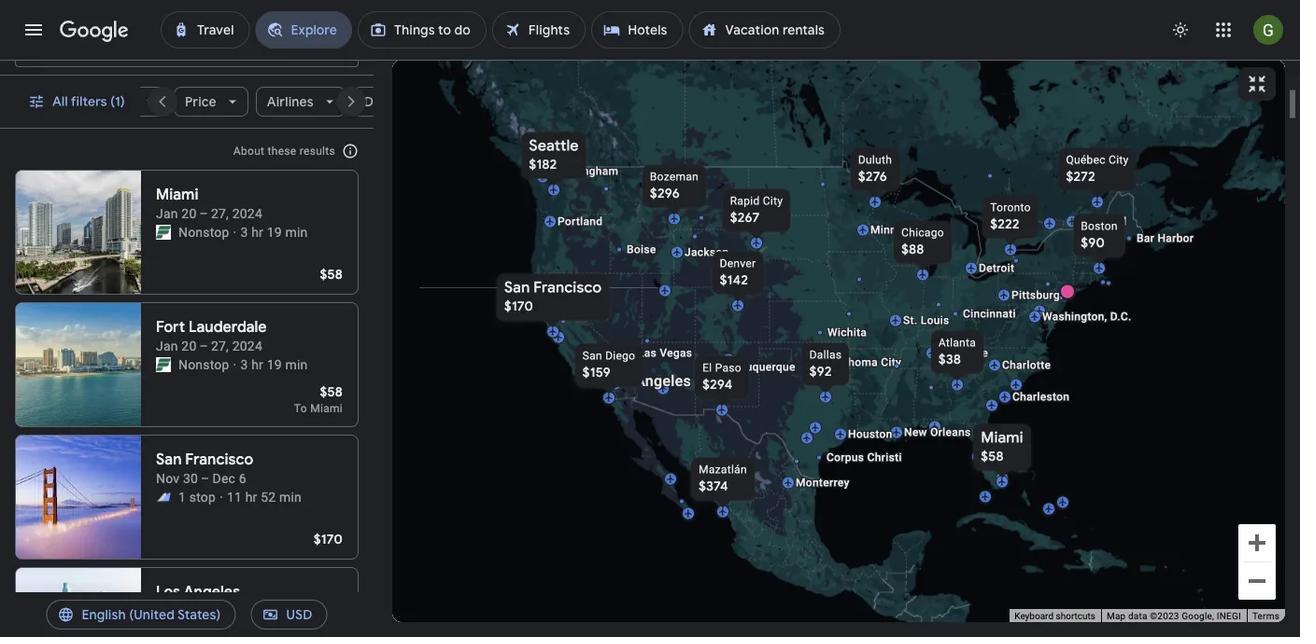 Task type: locate. For each thing, give the bounding box(es) containing it.
frontier and spirit image
[[156, 490, 171, 505]]

1 vertical spatial nov
[[156, 604, 180, 619]]

0 vertical spatial nov
[[156, 471, 180, 487]]

frontier image for jan
[[156, 225, 171, 240]]

los for los angeles
[[606, 373, 631, 390]]

1 vertical spatial san
[[583, 350, 602, 363]]

0 vertical spatial nonstop
[[178, 225, 229, 240]]

1 horizontal spatial $170
[[504, 298, 533, 315]]

 image
[[233, 223, 237, 242], [233, 356, 237, 375]]

$276
[[858, 169, 887, 185]]

terms link
[[1252, 611, 1280, 623]]

1 vertical spatial 2024
[[232, 339, 262, 354]]

0 vertical spatial jan
[[156, 206, 178, 221]]

2024
[[232, 206, 262, 221], [232, 339, 262, 354]]

keyboard
[[1015, 611, 1054, 623]]

city right rapid
[[763, 195, 783, 208]]

1 horizontal spatial 170 us dollars text field
[[504, 298, 533, 315]]

miami for miami $58
[[981, 429, 1023, 448]]

$92
[[809, 364, 832, 381]]

$58 inside '$58 to miami'
[[320, 384, 343, 401]]

1 jan from the top
[[156, 206, 178, 221]]

spirit image
[[156, 623, 171, 638]]

city
[[1109, 154, 1129, 167], [763, 195, 783, 208], [881, 356, 901, 369]]

58 US dollars text field
[[320, 266, 343, 283]]

19 down 'these'
[[267, 225, 282, 240]]

 image down the miami jan 20 – 27, 2024
[[233, 223, 237, 242]]

$38
[[939, 352, 961, 368]]

los up the (united
[[156, 583, 180, 602]]

monterrey
[[796, 477, 850, 490]]

0 horizontal spatial miami
[[156, 185, 199, 205]]

58 US dollars text field
[[320, 384, 343, 401], [981, 449, 1004, 466]]

222 US dollars text field
[[990, 216, 1020, 233]]

0 horizontal spatial city
[[763, 195, 783, 208]]

nov for san
[[156, 471, 180, 487]]

3 hr 19 min up to
[[240, 357, 308, 373]]

los angeles nov 23 – 29
[[156, 583, 240, 619]]

hr for miami
[[251, 225, 263, 240]]

20 – 27, inside the miami jan 20 – 27, 2024
[[182, 206, 229, 221]]

1 vertical spatial jan
[[156, 339, 178, 354]]

1 vertical spatial 3
[[240, 357, 248, 373]]

0 vertical spatial miami
[[156, 185, 199, 205]]

$58
[[320, 266, 343, 283], [320, 384, 343, 401], [981, 449, 1004, 466]]

0 vertical spatial min
[[285, 225, 308, 240]]

results
[[300, 145, 335, 158]]

about these results
[[233, 145, 335, 158]]

1 frontier image from the top
[[156, 225, 171, 240]]

san inside san diego $159
[[583, 350, 602, 363]]

0 vertical spatial  image
[[233, 223, 237, 242]]

20 – 27,
[[182, 206, 229, 221], [182, 339, 229, 354]]

main menu image
[[22, 19, 45, 41]]

2 vertical spatial hr
[[245, 490, 257, 505]]

airlines
[[267, 93, 314, 110]]

2 nonstop from the top
[[178, 357, 229, 373]]

2024 down about
[[232, 206, 262, 221]]

$58 for $58 to miami
[[320, 384, 343, 401]]

city right oklahoma at right bottom
[[881, 356, 901, 369]]

0 vertical spatial 20 – 27,
[[182, 206, 229, 221]]

city inside "québec city $272"
[[1109, 154, 1129, 167]]

chicago
[[901, 226, 944, 240]]

usd
[[286, 607, 312, 624]]

19 for miami
[[267, 225, 282, 240]]

©2023
[[1150, 611, 1179, 623]]

los
[[606, 373, 631, 390], [156, 583, 180, 602]]

dallas
[[809, 349, 842, 362]]

2 jan from the top
[[156, 339, 178, 354]]

0 vertical spatial san
[[504, 278, 530, 297]]

1 vertical spatial 20 – 27,
[[182, 339, 229, 354]]

1 horizontal spatial city
[[881, 356, 901, 369]]

19 for fort lauderdale
[[267, 357, 282, 373]]

mazatlán $374
[[699, 464, 747, 495]]

1  image from the top
[[233, 223, 237, 242]]

3 down the miami jan 20 – 27, 2024
[[240, 225, 248, 240]]

frontier image
[[156, 225, 171, 240], [156, 358, 171, 373]]

1 horizontal spatial los
[[606, 373, 631, 390]]

0 vertical spatial 58 us dollars text field
[[320, 384, 343, 401]]

1 vertical spatial 19
[[267, 357, 282, 373]]

duluth
[[858, 154, 892, 167]]

2 19 from the top
[[267, 357, 282, 373]]

$90
[[1081, 235, 1105, 252]]

0 horizontal spatial los
[[156, 583, 180, 602]]

los angeles
[[606, 373, 691, 390]]

0 vertical spatial $170
[[504, 298, 533, 315]]

1 vertical spatial los
[[156, 583, 180, 602]]

nonstop down fort lauderdale jan 20 – 27, 2024
[[178, 357, 229, 373]]

nonstop down the miami jan 20 – 27, 2024
[[178, 225, 229, 240]]

dialog
[[490, 174, 523, 187]]

2024 down lauderdale
[[232, 339, 262, 354]]

296 US dollars text field
[[650, 185, 680, 202]]

boston
[[1081, 220, 1118, 233]]

1 vertical spatial  image
[[233, 356, 237, 375]]

miami inside the miami jan 20 – 27, 2024
[[156, 185, 199, 205]]

1 vertical spatial hr
[[251, 357, 263, 373]]

angeles down las vegas
[[635, 373, 691, 390]]

angeles up "23 – 29"
[[183, 583, 240, 602]]

0 vertical spatial city
[[1109, 154, 1129, 167]]

2 horizontal spatial miami
[[981, 429, 1023, 448]]

jan
[[156, 206, 178, 221], [156, 339, 178, 354]]

1 horizontal spatial miami
[[310, 403, 343, 416]]

miami inside '$58 to miami'
[[310, 403, 343, 416]]

1 vertical spatial francisco
[[185, 451, 253, 470]]

nonstop
[[178, 225, 229, 240], [178, 357, 229, 373]]

min right 52
[[279, 490, 302, 505]]

1 vertical spatial $170
[[314, 531, 343, 548]]

170 US dollars text field
[[504, 298, 533, 315], [314, 531, 343, 548]]

jan inside fort lauderdale jan 20 – 27, 2024
[[156, 339, 178, 354]]

2 vertical spatial $58
[[981, 449, 1004, 466]]

2 3 from the top
[[240, 357, 248, 373]]

francisco up 30 – dec
[[185, 451, 253, 470]]

0 horizontal spatial angeles
[[183, 583, 240, 602]]

1 vertical spatial city
[[763, 195, 783, 208]]

houston
[[848, 428, 893, 441]]

1 nov from the top
[[156, 471, 180, 487]]

diego
[[605, 350, 635, 363]]

all filters (1)
[[52, 93, 125, 110]]

hr down lauderdale
[[251, 357, 263, 373]]

3 down lauderdale
[[240, 357, 248, 373]]

rapid
[[730, 195, 760, 208]]

1 vertical spatial 3 hr 19 min
[[240, 357, 308, 373]]

0 vertical spatial los
[[606, 373, 631, 390]]

frontier image down fort
[[156, 358, 171, 373]]

all
[[52, 93, 68, 110]]

0 vertical spatial 3
[[240, 225, 248, 240]]

english
[[82, 607, 126, 624]]

el paso $294
[[702, 362, 742, 394]]

$182
[[529, 156, 557, 173]]

hr right 11
[[245, 490, 257, 505]]

1 vertical spatial miami
[[310, 403, 343, 416]]

0 vertical spatial 3 hr 19 min
[[240, 225, 308, 240]]

1 nonstop from the top
[[178, 225, 229, 240]]

to
[[294, 403, 307, 416]]

st.
[[903, 314, 918, 327]]

los inside map region
[[606, 373, 631, 390]]

0 horizontal spatial 170 us dollars text field
[[314, 531, 343, 548]]

angeles for los angeles
[[635, 373, 691, 390]]

1 19 from the top
[[267, 225, 282, 240]]

2 2024 from the top
[[232, 339, 262, 354]]

2 3 hr 19 min from the top
[[240, 357, 308, 373]]

nov up spirit icon
[[156, 604, 180, 619]]

tampa
[[985, 451, 1021, 464]]

2 20 – 27, from the top
[[182, 339, 229, 354]]

denver $142
[[720, 257, 756, 289]]

about these results image
[[328, 129, 373, 174]]

states)
[[177, 607, 221, 624]]

washington, d.c.
[[1042, 311, 1132, 324]]

loading results progress bar
[[0, 60, 1300, 64]]

2 vertical spatial miami
[[981, 429, 1023, 448]]

next image
[[329, 79, 374, 124]]

angeles inside los angeles nov 23 – 29
[[183, 583, 240, 602]]

0 vertical spatial 19
[[267, 225, 282, 240]]

washington,
[[1042, 311, 1107, 324]]

 image down fort lauderdale jan 20 – 27, 2024
[[233, 356, 237, 375]]

0 vertical spatial $58
[[320, 266, 343, 283]]

$58 to miami
[[294, 384, 343, 416]]

0 horizontal spatial francisco
[[185, 451, 253, 470]]

3 hr 19 min
[[240, 225, 308, 240], [240, 357, 308, 373]]

corpus
[[827, 452, 864, 465]]

francisco inside san francisco nov 30 – dec 6
[[185, 451, 253, 470]]

2  image from the top
[[233, 356, 237, 375]]

corpus christi
[[827, 452, 902, 465]]

1 vertical spatial frontier image
[[156, 358, 171, 373]]

seattle $182
[[529, 136, 579, 173]]

francisco for san francisco $170
[[534, 278, 602, 297]]

hr down the miami jan 20 – 27, 2024
[[251, 225, 263, 240]]

st. louis
[[903, 314, 949, 327]]

change appearance image
[[1158, 7, 1203, 52]]

miami inside map region
[[981, 429, 1023, 448]]

city right québec
[[1109, 154, 1129, 167]]

1 horizontal spatial angeles
[[635, 373, 691, 390]]

19 down lauderdale
[[267, 357, 282, 373]]

1 2024 from the top
[[232, 206, 262, 221]]

11 hr 52 min
[[227, 490, 302, 505]]

denver
[[720, 257, 756, 270]]

1 horizontal spatial san
[[504, 278, 530, 297]]

23 – 29
[[183, 604, 228, 619]]

2 frontier image from the top
[[156, 358, 171, 373]]

1 horizontal spatial francisco
[[534, 278, 602, 297]]

0 vertical spatial 2024
[[232, 206, 262, 221]]

data
[[1128, 611, 1148, 623]]

los down the diego
[[606, 373, 631, 390]]

jackson
[[685, 246, 729, 259]]

francisco down portland
[[534, 278, 602, 297]]

1 3 hr 19 min from the top
[[240, 225, 308, 240]]

0 horizontal spatial san
[[156, 451, 182, 470]]

1 vertical spatial 58 us dollars text field
[[981, 449, 1004, 466]]

272 US dollars text field
[[1066, 169, 1096, 185]]

francisco inside san francisco $170
[[534, 278, 602, 297]]

 image for miami
[[233, 223, 237, 242]]

0 vertical spatial hr
[[251, 225, 263, 240]]

1 vertical spatial nonstop
[[178, 357, 229, 373]]

nov inside los angeles nov 23 – 29
[[156, 604, 180, 619]]

1
[[178, 490, 186, 505]]

2 vertical spatial san
[[156, 451, 182, 470]]

2 horizontal spatial san
[[583, 350, 602, 363]]

1 3 from the top
[[240, 225, 248, 240]]

toronto $222
[[990, 201, 1031, 233]]

stop
[[189, 490, 216, 505]]

1 vertical spatial min
[[285, 357, 308, 373]]

$374
[[699, 479, 728, 495]]

francisco
[[534, 278, 602, 297], [185, 451, 253, 470]]

angeles for los angeles nov 23 – 29
[[183, 583, 240, 602]]

$170 inside san francisco $170
[[504, 298, 533, 315]]

english (united states) button
[[46, 593, 236, 638]]

2 horizontal spatial city
[[1109, 154, 1129, 167]]

bozeman $296
[[650, 170, 699, 202]]

map data ©2023 google, inegi
[[1107, 611, 1241, 623]]

cincinnati
[[963, 308, 1016, 321]]

182 US dollars text field
[[529, 156, 557, 173]]

d.c.
[[1110, 311, 1132, 324]]

1 20 – 27, from the top
[[182, 206, 229, 221]]

38 US dollars text field
[[939, 352, 961, 368]]

angeles
[[635, 373, 691, 390], [183, 583, 240, 602]]

1 vertical spatial $58
[[320, 384, 343, 401]]

2 vertical spatial min
[[279, 490, 302, 505]]

2 nov from the top
[[156, 604, 180, 619]]

0 vertical spatial francisco
[[534, 278, 602, 297]]

3 hr 19 min down the miami jan 20 – 27, 2024
[[240, 225, 308, 240]]

0 vertical spatial angeles
[[635, 373, 691, 390]]

min down about these results
[[285, 225, 308, 240]]

angeles inside map region
[[635, 373, 691, 390]]

min for fort lauderdale
[[285, 357, 308, 373]]

oklahoma
[[825, 356, 878, 369]]

0 vertical spatial frontier image
[[156, 225, 171, 240]]

(1)
[[110, 93, 125, 110]]

3 for miami
[[240, 225, 248, 240]]

minneapolis
[[870, 224, 935, 237]]

san
[[504, 278, 530, 297], [583, 350, 602, 363], [156, 451, 182, 470]]

nov inside san francisco nov 30 – dec 6
[[156, 471, 180, 487]]

$222
[[990, 216, 1020, 233]]

1 vertical spatial angeles
[[183, 583, 240, 602]]

frontier image down the miami jan 20 – 27, 2024
[[156, 225, 171, 240]]

san inside san francisco $170
[[504, 278, 530, 297]]

$170
[[504, 298, 533, 315], [314, 531, 343, 548]]

2 vertical spatial city
[[881, 356, 901, 369]]

miami
[[156, 185, 199, 205], [310, 403, 343, 416], [981, 429, 1023, 448]]

276 US dollars text field
[[858, 169, 887, 185]]

0 vertical spatial 170 us dollars text field
[[504, 298, 533, 315]]

142 US dollars text field
[[720, 272, 748, 289]]

map region
[[180, 49, 1300, 638]]

city inside rapid city $267
[[763, 195, 783, 208]]

los inside los angeles nov 23 – 29
[[156, 583, 180, 602]]

min up '$58 to miami'
[[285, 357, 308, 373]]

nov up frontier and spirit image
[[156, 471, 180, 487]]



Task type: describe. For each thing, give the bounding box(es) containing it.
nonstop for lauderdale
[[178, 357, 229, 373]]

lauderdale
[[189, 318, 267, 337]]

san for san francisco
[[504, 278, 530, 297]]

$272
[[1066, 169, 1096, 185]]

filters
[[71, 93, 107, 110]]

2024 inside fort lauderdale jan 20 – 27, 2024
[[232, 339, 262, 354]]

el
[[702, 362, 712, 375]]

bar harbor
[[1137, 232, 1194, 245]]

charleston
[[1012, 391, 1070, 404]]

3 for fort lauderdale
[[240, 357, 248, 373]]

hr for fort lauderdale
[[251, 357, 263, 373]]

city for $267
[[763, 195, 783, 208]]

san diego $159
[[583, 350, 635, 382]]

wichita
[[828, 326, 867, 340]]

san francisco nov 30 – dec 6
[[156, 451, 253, 487]]

mazatlán
[[699, 464, 747, 477]]

fort
[[156, 318, 185, 337]]

0 horizontal spatial $170
[[314, 531, 343, 548]]

las vegas
[[638, 347, 692, 360]]

$58 for $58
[[320, 266, 343, 283]]

harbor
[[1158, 232, 1194, 245]]

90 US dollars text field
[[1081, 235, 1105, 252]]

atlanta
[[939, 337, 976, 350]]

3 hr 19 min for miami
[[240, 225, 308, 240]]

inegi
[[1217, 611, 1241, 623]]

louis
[[921, 314, 949, 327]]

nonstop for jan
[[178, 225, 229, 240]]

pittsburgh
[[1012, 289, 1067, 302]]

all filters (1) button
[[17, 79, 140, 124]]

portland
[[558, 215, 603, 228]]

previous image
[[140, 79, 185, 124]]

paso
[[715, 362, 742, 375]]

1 stop
[[178, 490, 216, 505]]

$267
[[730, 210, 760, 226]]

seattle
[[529, 136, 579, 156]]

new orleans
[[904, 426, 971, 439]]

159 US dollars text field
[[583, 365, 611, 382]]

bellingham
[[559, 165, 619, 178]]

los for los angeles nov 23 – 29
[[156, 583, 180, 602]]

nashville
[[940, 347, 988, 360]]

92 US dollars text field
[[809, 364, 832, 381]]

las
[[638, 347, 657, 360]]

price button
[[174, 79, 249, 124]]

$294
[[702, 377, 733, 394]]

$58 inside miami $58
[[981, 449, 1004, 466]]

30 – dec
[[183, 471, 235, 487]]

oklahoma city
[[825, 356, 901, 369]]

6
[[239, 471, 246, 487]]

terms
[[1252, 611, 1280, 623]]

52
[[261, 490, 276, 505]]

san for san diego
[[583, 350, 602, 363]]

2024 inside the miami jan 20 – 27, 2024
[[232, 206, 262, 221]]

francisco for san francisco nov 30 – dec 6
[[185, 451, 253, 470]]

boston $90
[[1081, 220, 1118, 252]]

airlines button
[[256, 79, 346, 124]]

atlanta $38
[[939, 337, 976, 368]]

new
[[904, 426, 927, 439]]

view smaller map image
[[1246, 73, 1268, 95]]

294 US dollars text field
[[702, 377, 733, 394]]

montreal
[[1080, 215, 1127, 228]]

jan inside the miami jan 20 – 27, 2024
[[156, 206, 178, 221]]

these
[[268, 145, 297, 158]]

rapid city $267
[[730, 195, 783, 226]]

city for $272
[[1109, 154, 1129, 167]]

frontier image for lauderdale
[[156, 358, 171, 373]]

usd button
[[251, 593, 327, 638]]

san inside san francisco nov 30 – dec 6
[[156, 451, 182, 470]]

orleans
[[930, 426, 971, 439]]

0 horizontal spatial 58 us dollars text field
[[320, 384, 343, 401]]

price
[[185, 93, 217, 110]]

$142
[[720, 272, 748, 289]]

3 hr 19 min for fort lauderdale
[[240, 357, 308, 373]]

fort lauderdale jan 20 – 27, 2024
[[156, 318, 267, 354]]

duration button
[[353, 87, 450, 117]]

 image for fort lauderdale
[[233, 356, 237, 375]]

bozeman
[[650, 170, 699, 184]]

san francisco $170
[[504, 278, 602, 315]]

close
[[457, 174, 487, 187]]

bar
[[1137, 232, 1155, 245]]

20 – 27, inside fort lauderdale jan 20 – 27, 2024
[[182, 339, 229, 354]]

267 US dollars text field
[[730, 210, 760, 226]]

min for miami
[[285, 225, 308, 240]]

$88
[[901, 241, 924, 258]]

miami for miami jan 20 – 27, 2024
[[156, 185, 199, 205]]

keyboard shortcuts button
[[1015, 610, 1096, 624]]

(united
[[129, 607, 175, 624]]

1 vertical spatial 170 us dollars text field
[[314, 531, 343, 548]]

google,
[[1182, 611, 1214, 623]]

boise
[[627, 243, 656, 256]]

about
[[233, 145, 265, 158]]

374 US dollars text field
[[699, 479, 728, 495]]

nov for los
[[156, 604, 180, 619]]

close dialog
[[457, 174, 523, 187]]

miami $58
[[981, 429, 1023, 466]]

88 US dollars text field
[[901, 241, 924, 258]]

$159
[[583, 365, 611, 382]]

filters form
[[0, 0, 374, 76]]

albuquerque
[[729, 361, 796, 374]]

1 horizontal spatial 58 us dollars text field
[[981, 449, 1004, 466]]

vegas
[[660, 347, 692, 360]]



Task type: vqa. For each thing, say whether or not it's contained in the screenshot.


